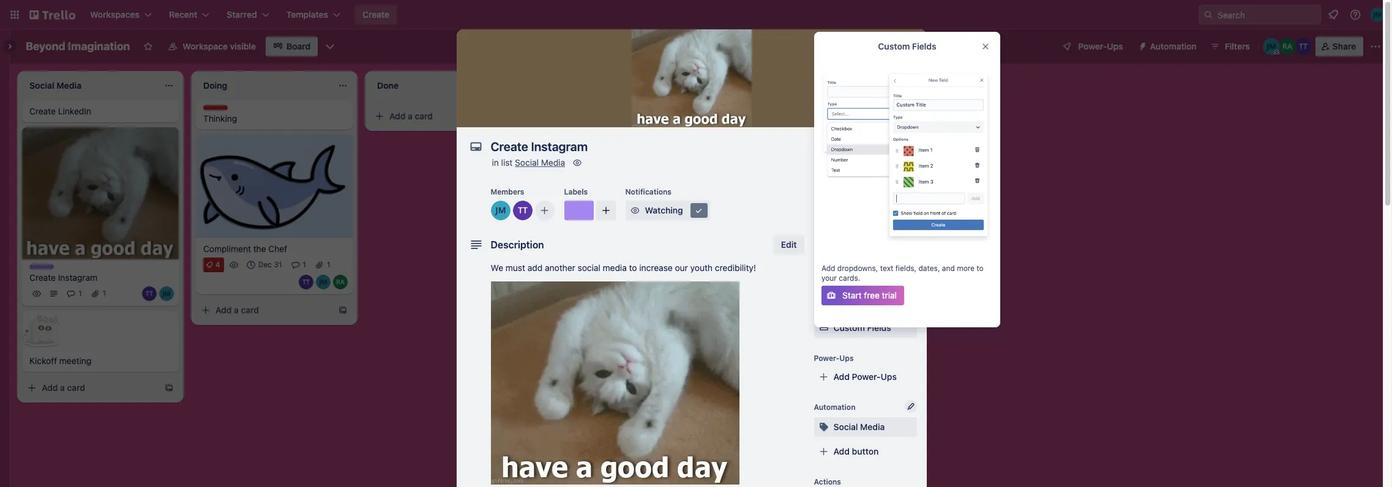 Task type: vqa. For each thing, say whether or not it's contained in the screenshot.
sm image within the SOCIAL MEDIA button
yes



Task type: locate. For each thing, give the bounding box(es) containing it.
add button button
[[814, 442, 917, 462]]

add to card
[[814, 183, 856, 192]]

terry turtle (terryturtle) image left ruby anderson (rubyanderson7) image
[[299, 275, 314, 290]]

1 horizontal spatial fields
[[913, 41, 937, 51]]

dates,
[[919, 264, 941, 273]]

sm image
[[1134, 37, 1151, 54], [629, 205, 642, 217], [693, 205, 705, 217], [818, 421, 830, 434]]

media
[[541, 157, 565, 168], [861, 422, 885, 432]]

0 vertical spatial automation
[[1151, 41, 1197, 51]]

power- inside "link"
[[852, 372, 881, 382]]

automation inside button
[[1151, 41, 1197, 51]]

open information menu image
[[1350, 9, 1362, 21]]

thinking
[[203, 113, 237, 124]]

close popover image
[[981, 42, 991, 51]]

search image
[[1204, 10, 1214, 20]]

1 vertical spatial jeremy miller (jeremymiller198) image
[[491, 201, 511, 221]]

workspace visible button
[[161, 37, 263, 56]]

1 horizontal spatial jeremy miller (jeremymiller198) image
[[491, 201, 511, 221]]

1 vertical spatial power-
[[814, 354, 840, 363]]

the
[[253, 244, 266, 254]]

1 horizontal spatial media
[[861, 422, 885, 432]]

terry turtle (terryturtle) image
[[142, 287, 157, 302]]

1 horizontal spatial power-
[[852, 372, 881, 382]]

add inside button
[[834, 447, 850, 457]]

2 vertical spatial add a card
[[42, 383, 85, 394]]

0 vertical spatial jeremy miller (jeremymiller198) image
[[1371, 7, 1386, 22]]

1 vertical spatial custom
[[834, 323, 865, 333]]

social right list
[[515, 157, 539, 168]]

dates button
[[814, 270, 917, 289]]

chef
[[269, 244, 287, 254]]

0 vertical spatial fields
[[913, 41, 937, 51]]

jeremy miller (jeremymiller198) image down members on the top
[[491, 201, 511, 221]]

our
[[675, 263, 688, 273]]

2 horizontal spatial ups
[[1108, 41, 1124, 51]]

1 vertical spatial fields
[[868, 323, 892, 333]]

jeremy miller (jeremymiller198) image right terry turtle (terryturtle) icon
[[159, 287, 174, 302]]

must
[[506, 263, 526, 273]]

0 vertical spatial a
[[408, 111, 413, 121]]

create from template… image
[[338, 305, 348, 315], [164, 384, 174, 394]]

add inside add dropdowns, text fields, dates, and more to your cards.
[[822, 264, 836, 273]]

we must add another social media to increase our youth credibility!
[[491, 263, 757, 273]]

1 vertical spatial a
[[234, 305, 239, 315]]

create inside button
[[363, 9, 390, 20]]

ups down custom fields button
[[881, 372, 897, 382]]

2 vertical spatial a
[[60, 383, 65, 394]]

custom fields
[[879, 41, 937, 51], [834, 323, 892, 333]]

fields
[[913, 41, 937, 51], [868, 323, 892, 333]]

power-ups inside button
[[1079, 41, 1124, 51]]

filters button
[[1207, 37, 1254, 56]]

2 vertical spatial power-
[[852, 372, 881, 382]]

0 vertical spatial sm image
[[875, 104, 887, 116]]

social
[[578, 263, 601, 273]]

0 horizontal spatial jeremy miller (jeremymiller198) image
[[159, 287, 174, 302]]

1 vertical spatial create from template… image
[[164, 384, 174, 394]]

2 vertical spatial ups
[[881, 372, 897, 382]]

automation left "filters" "button"
[[1151, 41, 1197, 51]]

1 horizontal spatial add a card
[[216, 305, 259, 315]]

0 horizontal spatial to
[[629, 263, 637, 273]]

1 vertical spatial sm image
[[572, 157, 584, 169]]

0 vertical spatial terry turtle (terryturtle) image
[[1295, 38, 1313, 55]]

0 horizontal spatial power-
[[814, 354, 840, 363]]

2 vertical spatial create
[[29, 273, 56, 283]]

terry turtle (terryturtle) image left the add members to card icon
[[513, 201, 533, 221]]

ruby anderson (rubyanderson7) image
[[1279, 38, 1297, 55]]

ups up add power-ups
[[840, 354, 854, 363]]

ups inside power-ups button
[[1108, 41, 1124, 51]]

0 vertical spatial power-ups
[[1079, 41, 1124, 51]]

0 horizontal spatial ups
[[840, 354, 854, 363]]

sm image inside cover link
[[875, 104, 887, 116]]

1 vertical spatial media
[[861, 422, 885, 432]]

0 horizontal spatial media
[[541, 157, 565, 168]]

2 horizontal spatial add a card
[[390, 111, 433, 121]]

checklist image
[[818, 249, 830, 261]]

1 vertical spatial jeremy miller (jeremymiller198) image
[[159, 287, 174, 302]]

0 vertical spatial social
[[515, 157, 539, 168]]

ruby anderson (rubyanderson7) image
[[333, 275, 348, 290]]

0 horizontal spatial automation
[[814, 403, 856, 412]]

color: purple, title: none image
[[29, 265, 54, 270]]

1 vertical spatial social
[[834, 422, 858, 432]]

actions
[[814, 478, 842, 487]]

power-
[[1079, 41, 1108, 51], [814, 354, 840, 363], [852, 372, 881, 382]]

power-ups
[[1079, 41, 1124, 51], [814, 354, 854, 363]]

social media link
[[515, 157, 565, 168]]

create for create
[[363, 9, 390, 20]]

sm image right watching at left
[[693, 205, 705, 217]]

0 horizontal spatial add a card
[[42, 383, 85, 394]]

description
[[491, 240, 544, 251]]

custom fields inside button
[[834, 323, 892, 333]]

more
[[958, 264, 975, 273]]

1 vertical spatial power-ups
[[814, 354, 854, 363]]

automation button
[[1134, 37, 1205, 56]]

31
[[274, 260, 282, 269]]

kickoff
[[29, 356, 57, 367]]

1 vertical spatial custom fields
[[834, 323, 892, 333]]

start free trial
[[843, 290, 897, 301]]

media up labels
[[541, 157, 565, 168]]

automation up social media
[[814, 403, 856, 412]]

imagination
[[68, 40, 130, 53]]

jeremy miller (jeremymiller198) image down search field at the right of page
[[1264, 38, 1281, 55]]

card for the rightmost add a card button
[[415, 111, 433, 121]]

jeremy miller (jeremymiller198) image left ruby anderson (rubyanderson7) image
[[316, 275, 331, 290]]

add a card
[[390, 111, 433, 121], [216, 305, 259, 315], [42, 383, 85, 394]]

sm image down notifications
[[629, 205, 642, 217]]

card
[[415, 111, 433, 121], [840, 183, 856, 192], [241, 305, 259, 315], [67, 383, 85, 394]]

ups inside the add power-ups "link"
[[881, 372, 897, 382]]

social
[[515, 157, 539, 168], [834, 422, 858, 432]]

labels image
[[818, 224, 830, 236]]

custom
[[879, 41, 911, 51], [834, 323, 865, 333]]

ups
[[1108, 41, 1124, 51], [840, 354, 854, 363], [881, 372, 897, 382]]

1 vertical spatial add a card button
[[196, 301, 333, 320]]

1 vertical spatial terry turtle (terryturtle) image
[[513, 201, 533, 221]]

1 vertical spatial ups
[[840, 354, 854, 363]]

add inside "link"
[[834, 372, 850, 382]]

media up button
[[861, 422, 885, 432]]

0 vertical spatial jeremy miller (jeremymiller198) image
[[1264, 38, 1281, 55]]

card for leftmost add a card button
[[67, 383, 85, 394]]

0 vertical spatial custom
[[879, 41, 911, 51]]

we
[[491, 263, 504, 273]]

0 vertical spatial add a card button
[[370, 107, 507, 126]]

thinking link
[[203, 113, 345, 125]]

sm image inside social media button
[[818, 421, 830, 434]]

None text field
[[485, 136, 889, 158]]

2 horizontal spatial to
[[977, 264, 984, 273]]

social up add button
[[834, 422, 858, 432]]

terry turtle (terryturtle) image
[[1295, 38, 1313, 55], [513, 201, 533, 221], [299, 275, 314, 290]]

1 horizontal spatial automation
[[1151, 41, 1197, 51]]

1 horizontal spatial ups
[[881, 372, 897, 382]]

to
[[831, 183, 838, 192], [629, 263, 637, 273], [977, 264, 984, 273]]

0 horizontal spatial jeremy miller (jeremymiller198) image
[[316, 275, 331, 290]]

1 horizontal spatial social
[[834, 422, 858, 432]]

add button
[[834, 447, 879, 457]]

1 horizontal spatial create from template… image
[[338, 305, 348, 315]]

0 vertical spatial power-
[[1079, 41, 1108, 51]]

terry turtle (terryturtle) image left the share button
[[1295, 38, 1313, 55]]

0 horizontal spatial sm image
[[572, 157, 584, 169]]

show menu image
[[1370, 40, 1383, 53]]

1 vertical spatial add a card
[[216, 305, 259, 315]]

free
[[865, 290, 880, 301]]

2 vertical spatial jeremy miller (jeremymiller198) image
[[316, 275, 331, 290]]

0 vertical spatial media
[[541, 157, 565, 168]]

ups left automation button
[[1108, 41, 1124, 51]]

4
[[216, 260, 220, 269]]

1 vertical spatial create
[[29, 106, 56, 116]]

1
[[303, 260, 306, 269], [327, 260, 331, 269], [78, 289, 82, 299], [103, 289, 106, 299]]

1 horizontal spatial to
[[831, 183, 838, 192]]

sm image left social media
[[818, 421, 830, 434]]

create linkedin link
[[29, 105, 172, 118]]

a for the rightmost add a card button
[[408, 111, 413, 121]]

members image
[[818, 200, 830, 212]]

automation
[[1151, 41, 1197, 51], [814, 403, 856, 412]]

compliment
[[203, 244, 251, 254]]

0 vertical spatial create
[[363, 9, 390, 20]]

jeremy miller (jeremymiller198) image
[[1371, 7, 1386, 22], [159, 287, 174, 302]]

0 horizontal spatial add a card button
[[22, 379, 159, 398]]

sm image for automation button
[[1134, 37, 1151, 54]]

Board name text field
[[20, 37, 136, 56]]

social media button
[[814, 418, 917, 437]]

0 horizontal spatial custom
[[834, 323, 865, 333]]

0 horizontal spatial create from template… image
[[164, 384, 174, 394]]

a for middle add a card button
[[234, 305, 239, 315]]

1 horizontal spatial sm image
[[875, 104, 887, 116]]

0 horizontal spatial a
[[60, 383, 65, 394]]

1 horizontal spatial terry turtle (terryturtle) image
[[513, 201, 533, 221]]

your
[[822, 274, 837, 283]]

sm image inside automation button
[[1134, 37, 1151, 54]]

1 horizontal spatial a
[[234, 305, 239, 315]]

linkedin
[[58, 106, 91, 116]]

jeremy miller (jeremymiller198) image
[[1264, 38, 1281, 55], [491, 201, 511, 221], [316, 275, 331, 290]]

a
[[408, 111, 413, 121], [234, 305, 239, 315], [60, 383, 65, 394]]

1 horizontal spatial power-ups
[[1079, 41, 1124, 51]]

filters
[[1226, 41, 1251, 51]]

cards.
[[839, 274, 861, 283]]

watching button
[[626, 201, 710, 221]]

kickoff meeting
[[29, 356, 91, 367]]

sm image right power-ups button
[[1134, 37, 1151, 54]]

compliment the chef link
[[203, 243, 345, 255]]

add
[[390, 111, 406, 121], [814, 183, 829, 192], [822, 264, 836, 273], [216, 305, 232, 315], [834, 372, 850, 382], [42, 383, 58, 394], [834, 447, 850, 457]]

2 horizontal spatial jeremy miller (jeremymiller198) image
[[1264, 38, 1281, 55]]

0 horizontal spatial social
[[515, 157, 539, 168]]

power- inside button
[[1079, 41, 1108, 51]]

attachment button
[[814, 294, 917, 314]]

2 vertical spatial add a card button
[[22, 379, 159, 398]]

add a card button
[[370, 107, 507, 126], [196, 301, 333, 320], [22, 379, 159, 398]]

0 vertical spatial create from template… image
[[338, 305, 348, 315]]

2 horizontal spatial a
[[408, 111, 413, 121]]

1 horizontal spatial jeremy miller (jeremymiller198) image
[[1371, 7, 1386, 22]]

create
[[363, 9, 390, 20], [29, 106, 56, 116], [29, 273, 56, 283]]

0 vertical spatial ups
[[1108, 41, 1124, 51]]

2 horizontal spatial add a card button
[[370, 107, 507, 126]]

0 vertical spatial add a card
[[390, 111, 433, 121]]

jeremy miller (jeremymiller198) image right open information menu icon
[[1371, 7, 1386, 22]]

0 horizontal spatial fields
[[868, 323, 892, 333]]

2 horizontal spatial power-
[[1079, 41, 1108, 51]]

0 horizontal spatial terry turtle (terryturtle) image
[[299, 275, 314, 290]]

sm image
[[875, 104, 887, 116], [572, 157, 584, 169]]



Task type: describe. For each thing, give the bounding box(es) containing it.
watching
[[645, 205, 683, 216]]

youth
[[691, 263, 713, 273]]

add power-ups
[[834, 372, 897, 382]]

thoughts thinking
[[203, 105, 237, 124]]

fields inside button
[[868, 323, 892, 333]]

text
[[881, 264, 894, 273]]

create for create instagram
[[29, 273, 56, 283]]

workspace visible
[[183, 41, 256, 51]]

button
[[852, 447, 879, 457]]

list
[[501, 157, 513, 168]]

meeting
[[59, 356, 91, 367]]

0 horizontal spatial power-ups
[[814, 354, 854, 363]]

notifications
[[626, 187, 672, 197]]

have\_a\_good\_day.gif image
[[491, 282, 740, 485]]

color: bold red, title: "thoughts" element
[[203, 105, 237, 115]]

visible
[[230, 41, 256, 51]]

dec
[[258, 260, 272, 269]]

beyond
[[26, 40, 65, 53]]

dates
[[834, 274, 858, 284]]

Dec 31 checkbox
[[244, 258, 286, 272]]

star or unstar board image
[[144, 42, 153, 51]]

attachment
[[834, 298, 881, 309]]

create for create linkedin
[[29, 106, 56, 116]]

in
[[492, 157, 499, 168]]

media
[[603, 263, 627, 273]]

1 vertical spatial automation
[[814, 403, 856, 412]]

start free trial button
[[822, 286, 905, 306]]

add a card for middle add a card button
[[216, 305, 259, 315]]

card for middle add a card button
[[241, 305, 259, 315]]

cover link
[[871, 100, 920, 120]]

1 horizontal spatial add a card button
[[196, 301, 333, 320]]

board link
[[266, 37, 318, 56]]

add a card for the rightmost add a card button
[[390, 111, 433, 121]]

share
[[1333, 41, 1357, 51]]

back to home image
[[29, 5, 75, 25]]

start
[[843, 290, 862, 301]]

2 horizontal spatial terry turtle (terryturtle) image
[[1295, 38, 1313, 55]]

create button
[[355, 5, 397, 25]]

in list social media
[[492, 157, 565, 168]]

share button
[[1316, 37, 1364, 56]]

create from template… image for leftmost add a card button
[[164, 384, 174, 394]]

media inside button
[[861, 422, 885, 432]]

power-ups button
[[1054, 37, 1131, 56]]

kickoff meeting link
[[29, 356, 172, 368]]

beyond imagination
[[26, 40, 130, 53]]

sm image for watching button
[[629, 205, 642, 217]]

0 vertical spatial custom fields
[[879, 41, 937, 51]]

upgrade image image
[[822, 61, 994, 250]]

social inside button
[[834, 422, 858, 432]]

create instagram link
[[29, 272, 172, 284]]

dec 31
[[258, 260, 282, 269]]

another
[[545, 263, 576, 273]]

members
[[491, 187, 525, 197]]

trial
[[883, 290, 897, 301]]

primary element
[[0, 0, 1393, 29]]

0 notifications image
[[1327, 7, 1342, 22]]

labels
[[564, 187, 588, 197]]

fields,
[[896, 264, 917, 273]]

add dropdowns, text fields, dates, and more to your cards.
[[822, 264, 984, 283]]

sm image for social media button
[[818, 421, 830, 434]]

instagram
[[58, 273, 97, 283]]

edit
[[782, 240, 797, 250]]

and
[[943, 264, 955, 273]]

board
[[287, 41, 311, 51]]

2 vertical spatial terry turtle (terryturtle) image
[[299, 275, 314, 290]]

add members to card image
[[540, 205, 550, 217]]

to inside add dropdowns, text fields, dates, and more to your cards.
[[977, 264, 984, 273]]

add
[[528, 263, 543, 273]]

a for leftmost add a card button
[[60, 383, 65, 394]]

Search field
[[1214, 6, 1321, 24]]

create linkedin
[[29, 106, 91, 116]]

cover
[[887, 105, 912, 115]]

color: purple, title: none image
[[564, 201, 594, 221]]

1 horizontal spatial custom
[[879, 41, 911, 51]]

custom inside button
[[834, 323, 865, 333]]

workspace
[[183, 41, 228, 51]]

thoughts
[[203, 105, 237, 115]]

social media
[[834, 422, 885, 432]]

create from template… image for middle add a card button
[[338, 305, 348, 315]]

increase
[[640, 263, 673, 273]]

dropdowns,
[[838, 264, 879, 273]]

create instagram
[[29, 273, 97, 283]]

customize views image
[[324, 40, 336, 53]]

compliment the chef
[[203, 244, 287, 254]]

add a card for leftmost add a card button
[[42, 383, 85, 394]]

credibility!
[[715, 263, 757, 273]]

custom fields button
[[814, 322, 917, 334]]

edit button
[[774, 235, 805, 255]]

add power-ups link
[[814, 368, 917, 387]]



